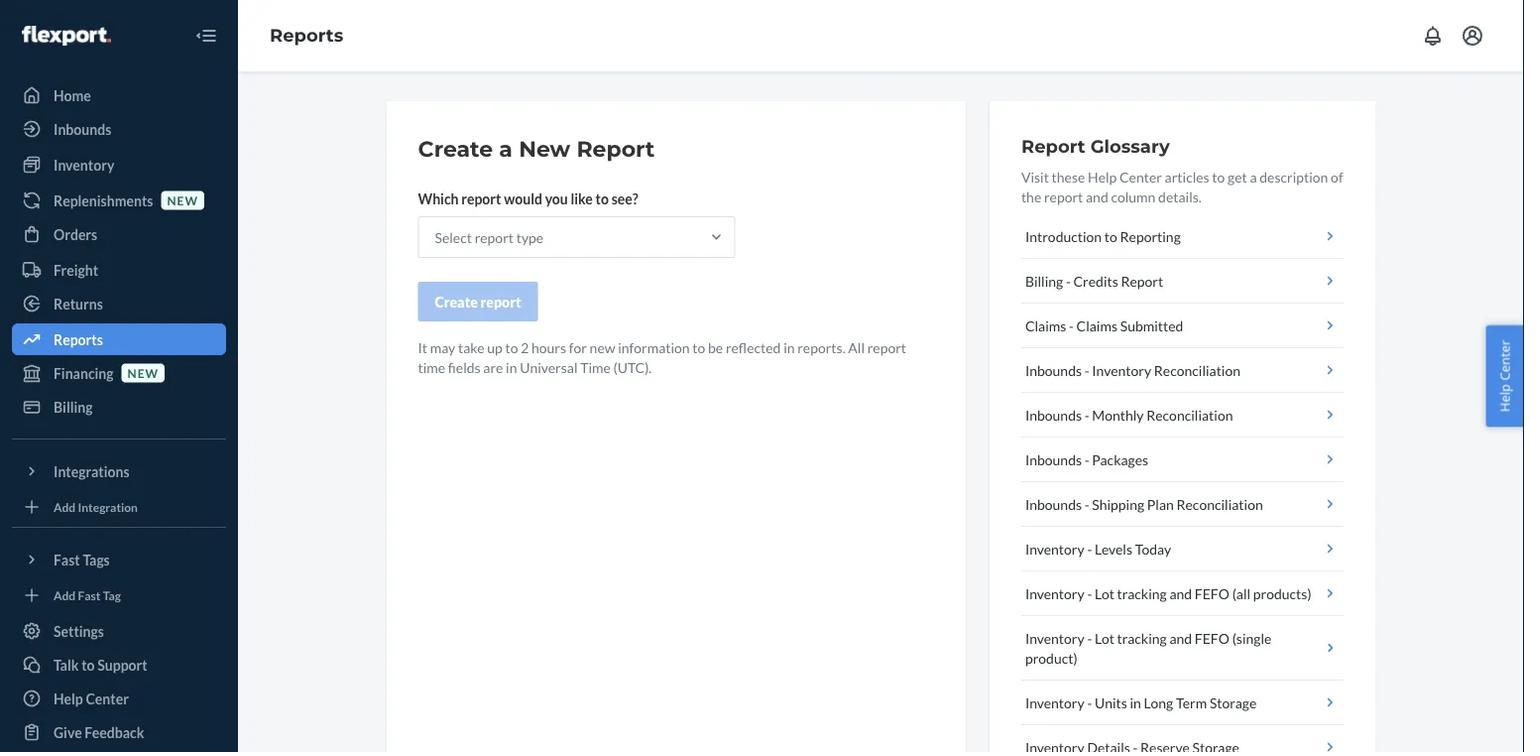 Task type: describe. For each thing, give the bounding box(es) containing it.
help center link
[[12, 683, 226, 714]]

type
[[517, 229, 544, 246]]

submitted
[[1121, 317, 1184, 334]]

term
[[1177, 694, 1208, 711]]

introduction
[[1026, 228, 1102, 245]]

0 vertical spatial in
[[784, 339, 795, 356]]

fast tags
[[54, 551, 110, 568]]

shipping
[[1093, 496, 1145, 512]]

add integration link
[[12, 495, 226, 519]]

add for add integration
[[54, 499, 76, 514]]

reconciliation inside button
[[1177, 496, 1264, 512]]

levels
[[1095, 540, 1133, 557]]

report for create report
[[481, 293, 521, 310]]

inbounds link
[[12, 113, 226, 145]]

1 vertical spatial fast
[[78, 588, 101, 602]]

reports.
[[798, 339, 846, 356]]

2 claims from the left
[[1077, 317, 1118, 334]]

universal
[[520, 359, 578, 376]]

new
[[519, 135, 571, 162]]

(utc).
[[614, 359, 652, 376]]

billing - credits report button
[[1022, 259, 1345, 304]]

the
[[1022, 188, 1042, 205]]

create a new report
[[418, 135, 655, 162]]

packages
[[1093, 451, 1149, 468]]

new for replenishments
[[167, 193, 198, 207]]

inventory - lot tracking and fefo (single product)
[[1026, 630, 1272, 666]]

fields
[[448, 359, 481, 376]]

select report type
[[435, 229, 544, 246]]

lot for inventory - lot tracking and fefo (all products)
[[1095, 585, 1115, 602]]

center inside button
[[1497, 340, 1515, 381]]

inbounds - inventory reconciliation button
[[1022, 348, 1345, 393]]

get
[[1228, 168, 1248, 185]]

it
[[418, 339, 428, 356]]

it may take up to 2 hours for new information to be reflected in reports. all report time fields are in universal time (utc).
[[418, 339, 907, 376]]

create report button
[[418, 282, 538, 321]]

fast inside dropdown button
[[54, 551, 80, 568]]

for
[[569, 339, 587, 356]]

0 vertical spatial reports
[[270, 24, 344, 46]]

fast tags button
[[12, 544, 226, 575]]

give feedback
[[54, 724, 144, 741]]

settings
[[54, 623, 104, 639]]

report inside visit these help center articles to get a description of the report and column details.
[[1045, 188, 1084, 205]]

these
[[1052, 168, 1086, 185]]

in inside button
[[1131, 694, 1142, 711]]

reporting
[[1121, 228, 1182, 245]]

report for which report would you like to see?
[[462, 190, 502, 207]]

0 horizontal spatial a
[[499, 135, 513, 162]]

inventory - units in long term storage
[[1026, 694, 1257, 711]]

product)
[[1026, 649, 1078, 666]]

new for financing
[[128, 366, 159, 380]]

inventory - lot tracking and fefo (all products) button
[[1022, 571, 1345, 616]]

tracking for (single
[[1118, 630, 1167, 646]]

inventory link
[[12, 149, 226, 181]]

add fast tag
[[54, 588, 121, 602]]

column
[[1112, 188, 1156, 205]]

tags
[[83, 551, 110, 568]]

be
[[708, 339, 723, 356]]

inventory - lot tracking and fefo (all products)
[[1026, 585, 1312, 602]]

which report would you like to see?
[[418, 190, 639, 207]]

introduction to reporting
[[1026, 228, 1182, 245]]

reflected
[[726, 339, 781, 356]]

1 horizontal spatial reports link
[[270, 24, 344, 46]]

inventory for inventory
[[54, 156, 114, 173]]

you
[[545, 190, 568, 207]]

fefo for (all
[[1195, 585, 1230, 602]]

to left be on the left top
[[693, 339, 706, 356]]

time
[[581, 359, 611, 376]]

open account menu image
[[1461, 24, 1485, 48]]

to inside button
[[1105, 228, 1118, 245]]

create report
[[435, 293, 521, 310]]

inventory - levels today button
[[1022, 527, 1345, 571]]

orders link
[[12, 218, 226, 250]]

to left 2
[[505, 339, 518, 356]]

to right the like
[[596, 190, 609, 207]]

monthly
[[1093, 406, 1145, 423]]

plan
[[1148, 496, 1175, 512]]

integration
[[78, 499, 138, 514]]

and for inventory - lot tracking and fefo (all products)
[[1170, 585, 1193, 602]]

integrations
[[54, 463, 130, 480]]

0 horizontal spatial reports
[[54, 331, 103, 348]]

- for claims - claims submitted
[[1070, 317, 1074, 334]]

support
[[97, 656, 147, 673]]

inventory up 'monthly' at the bottom right of the page
[[1093, 362, 1152, 379]]

1 horizontal spatial report
[[1022, 135, 1086, 157]]

- for inventory - levels today
[[1088, 540, 1093, 557]]

visit
[[1022, 168, 1050, 185]]

claims - claims submitted
[[1026, 317, 1184, 334]]

inbounds - inventory reconciliation
[[1026, 362, 1241, 379]]

home link
[[12, 79, 226, 111]]

description
[[1260, 168, 1329, 185]]

inbounds for inbounds - inventory reconciliation
[[1026, 362, 1083, 379]]

create for create a new report
[[418, 135, 493, 162]]

information
[[618, 339, 690, 356]]

feedback
[[85, 724, 144, 741]]

like
[[571, 190, 593, 207]]

returns link
[[12, 288, 226, 319]]

new inside it may take up to 2 hours for new information to be reflected in reports. all report time fields are in universal time (utc).
[[590, 339, 616, 356]]

inventory for inventory - levels today
[[1026, 540, 1085, 557]]

inventory - lot tracking and fefo (single product) button
[[1022, 616, 1345, 681]]

report for billing - credits report
[[1122, 272, 1164, 289]]

take
[[458, 339, 485, 356]]

and inside visit these help center articles to get a description of the report and column details.
[[1086, 188, 1109, 205]]

create for create report
[[435, 293, 478, 310]]

returns
[[54, 295, 103, 312]]

inbounds for inbounds - monthly reconciliation
[[1026, 406, 1083, 423]]

a inside visit these help center articles to get a description of the report and column details.
[[1251, 168, 1258, 185]]

billing link
[[12, 391, 226, 423]]

inbounds - shipping plan reconciliation
[[1026, 496, 1264, 512]]



Task type: locate. For each thing, give the bounding box(es) containing it.
flexport logo image
[[22, 26, 111, 46]]

up
[[487, 339, 503, 356]]

freight
[[54, 261, 98, 278]]

2 horizontal spatial report
[[1122, 272, 1164, 289]]

1 vertical spatial reconciliation
[[1147, 406, 1234, 423]]

inventory down 'inventory - levels today'
[[1026, 585, 1085, 602]]

may
[[430, 339, 456, 356]]

financing
[[54, 365, 114, 381]]

new
[[167, 193, 198, 207], [590, 339, 616, 356], [128, 366, 159, 380]]

inbounds for inbounds
[[54, 121, 111, 137]]

in
[[784, 339, 795, 356], [506, 359, 517, 376], [1131, 694, 1142, 711]]

claims down "credits"
[[1077, 317, 1118, 334]]

- up inventory - units in long term storage
[[1088, 630, 1093, 646]]

2 horizontal spatial new
[[590, 339, 616, 356]]

close navigation image
[[194, 24, 218, 48]]

- left packages
[[1085, 451, 1090, 468]]

fefo left (single
[[1195, 630, 1230, 646]]

1 horizontal spatial claims
[[1077, 317, 1118, 334]]

and inside inventory - lot tracking and fefo (single product)
[[1170, 630, 1193, 646]]

- for billing - credits report
[[1067, 272, 1071, 289]]

center inside visit these help center articles to get a description of the report and column details.
[[1120, 168, 1163, 185]]

- for inbounds - shipping plan reconciliation
[[1085, 496, 1090, 512]]

2
[[521, 339, 529, 356]]

report up see?
[[577, 135, 655, 162]]

inventory inside inventory - lot tracking and fefo (single product)
[[1026, 630, 1085, 646]]

report left type
[[475, 229, 514, 246]]

0 horizontal spatial reports link
[[12, 323, 226, 355]]

- for inventory - units in long term storage
[[1088, 694, 1093, 711]]

fefo left (all
[[1195, 585, 1230, 602]]

2 vertical spatial in
[[1131, 694, 1142, 711]]

1 horizontal spatial new
[[167, 193, 198, 207]]

report up select report type
[[462, 190, 502, 207]]

lot inside button
[[1095, 585, 1115, 602]]

report glossary
[[1022, 135, 1171, 157]]

1 vertical spatial create
[[435, 293, 478, 310]]

would
[[504, 190, 543, 207]]

2 vertical spatial and
[[1170, 630, 1193, 646]]

billing down financing
[[54, 398, 93, 415]]

inbounds - packages button
[[1022, 438, 1345, 482]]

inventory for inventory - lot tracking and fefo (all products)
[[1026, 585, 1085, 602]]

0 vertical spatial billing
[[1026, 272, 1064, 289]]

hours
[[532, 339, 567, 356]]

visit these help center articles to get a description of the report and column details.
[[1022, 168, 1344, 205]]

in left the long
[[1131, 694, 1142, 711]]

0 vertical spatial lot
[[1095, 585, 1115, 602]]

1 claims from the left
[[1026, 317, 1067, 334]]

report inside button
[[481, 293, 521, 310]]

billing inside button
[[1026, 272, 1064, 289]]

2 fefo from the top
[[1195, 630, 1230, 646]]

help inside visit these help center articles to get a description of the report and column details.
[[1088, 168, 1117, 185]]

today
[[1136, 540, 1172, 557]]

2 vertical spatial center
[[86, 690, 129, 707]]

- inside "button"
[[1085, 406, 1090, 423]]

fast left "tags"
[[54, 551, 80, 568]]

reconciliation for inbounds - inventory reconciliation
[[1155, 362, 1241, 379]]

1 horizontal spatial in
[[784, 339, 795, 356]]

- inside 'button'
[[1088, 540, 1093, 557]]

2 horizontal spatial in
[[1131, 694, 1142, 711]]

0 vertical spatial help center
[[1497, 340, 1515, 412]]

2 add from the top
[[54, 588, 76, 602]]

0 horizontal spatial billing
[[54, 398, 93, 415]]

1 vertical spatial lot
[[1095, 630, 1115, 646]]

1 vertical spatial tracking
[[1118, 630, 1167, 646]]

fefo
[[1195, 585, 1230, 602], [1195, 630, 1230, 646]]

0 horizontal spatial center
[[86, 690, 129, 707]]

inventory up product)
[[1026, 630, 1085, 646]]

talk
[[54, 656, 79, 673]]

tracking
[[1118, 585, 1167, 602], [1118, 630, 1167, 646]]

reconciliation down claims - claims submitted button
[[1155, 362, 1241, 379]]

which
[[418, 190, 459, 207]]

inbounds down home
[[54, 121, 111, 137]]

inventory - levels today
[[1026, 540, 1172, 557]]

fast left tag
[[78, 588, 101, 602]]

(single
[[1233, 630, 1272, 646]]

tracking down inventory - lot tracking and fefo (all products)
[[1118, 630, 1167, 646]]

tag
[[103, 588, 121, 602]]

create inside button
[[435, 293, 478, 310]]

inbounds - packages
[[1026, 451, 1149, 468]]

1 vertical spatial in
[[506, 359, 517, 376]]

reconciliation inside "button"
[[1147, 406, 1234, 423]]

tracking inside button
[[1118, 585, 1167, 602]]

storage
[[1210, 694, 1257, 711]]

reconciliation down inbounds - inventory reconciliation button
[[1147, 406, 1234, 423]]

report down reporting
[[1122, 272, 1164, 289]]

introduction to reporting button
[[1022, 214, 1345, 259]]

inbounds - shipping plan reconciliation button
[[1022, 482, 1345, 527]]

billing - credits report
[[1026, 272, 1164, 289]]

1 vertical spatial fefo
[[1195, 630, 1230, 646]]

1 horizontal spatial billing
[[1026, 272, 1064, 289]]

inventory up replenishments
[[54, 156, 114, 173]]

give feedback button
[[12, 716, 226, 748]]

help center button
[[1487, 325, 1525, 427]]

talk to support button
[[12, 649, 226, 681]]

inventory down product)
[[1026, 694, 1085, 711]]

billing inside 'link'
[[54, 398, 93, 415]]

reconciliation
[[1155, 362, 1241, 379], [1147, 406, 1234, 423], [1177, 496, 1264, 512]]

long
[[1145, 694, 1174, 711]]

help center
[[1497, 340, 1515, 412], [54, 690, 129, 707]]

1 vertical spatial billing
[[54, 398, 93, 415]]

billing down introduction
[[1026, 272, 1064, 289]]

report right all
[[868, 339, 907, 356]]

0 horizontal spatial new
[[128, 366, 159, 380]]

billing
[[1026, 272, 1064, 289], [54, 398, 93, 415]]

- down 'inventory - levels today'
[[1088, 585, 1093, 602]]

inbounds left packages
[[1026, 451, 1083, 468]]

create
[[418, 135, 493, 162], [435, 293, 478, 310]]

a left the new
[[499, 135, 513, 162]]

0 vertical spatial add
[[54, 499, 76, 514]]

fefo inside inventory - lot tracking and fefo (single product)
[[1195, 630, 1230, 646]]

- for inbounds - inventory reconciliation
[[1085, 362, 1090, 379]]

report inside button
[[1122, 272, 1164, 289]]

help inside button
[[1497, 384, 1515, 412]]

- left shipping
[[1085, 496, 1090, 512]]

0 vertical spatial fefo
[[1195, 585, 1230, 602]]

lot up units at bottom
[[1095, 630, 1115, 646]]

time
[[418, 359, 446, 376]]

inbounds for inbounds - packages
[[1026, 451, 1083, 468]]

0 horizontal spatial help center
[[54, 690, 129, 707]]

1 lot from the top
[[1095, 585, 1115, 602]]

claims down billing - credits report
[[1026, 317, 1067, 334]]

1 horizontal spatial center
[[1120, 168, 1163, 185]]

- left "credits"
[[1067, 272, 1071, 289]]

1 vertical spatial new
[[590, 339, 616, 356]]

credits
[[1074, 272, 1119, 289]]

new up 'orders' link
[[167, 193, 198, 207]]

all
[[849, 339, 865, 356]]

new up billing 'link' at the bottom
[[128, 366, 159, 380]]

1 add from the top
[[54, 499, 76, 514]]

(all
[[1233, 585, 1251, 602]]

tracking down today
[[1118, 585, 1167, 602]]

report for select report type
[[475, 229, 514, 246]]

and inside button
[[1170, 585, 1193, 602]]

in left reports.
[[784, 339, 795, 356]]

0 vertical spatial help
[[1088, 168, 1117, 185]]

report up these
[[1022, 135, 1086, 157]]

center
[[1120, 168, 1163, 185], [1497, 340, 1515, 381], [86, 690, 129, 707]]

1 horizontal spatial help
[[1088, 168, 1117, 185]]

and down inventory - lot tracking and fefo (all products) button
[[1170, 630, 1193, 646]]

1 vertical spatial and
[[1170, 585, 1193, 602]]

billing for billing - credits report
[[1026, 272, 1064, 289]]

1 horizontal spatial reports
[[270, 24, 344, 46]]

inbounds up the inbounds - packages
[[1026, 406, 1083, 423]]

to left reporting
[[1105, 228, 1118, 245]]

- left levels on the bottom right of page
[[1088, 540, 1093, 557]]

freight link
[[12, 254, 226, 286]]

add
[[54, 499, 76, 514], [54, 588, 76, 602]]

a
[[499, 135, 513, 162], [1251, 168, 1258, 185]]

tracking for (all
[[1118, 585, 1167, 602]]

inventory inside button
[[1026, 585, 1085, 602]]

-
[[1067, 272, 1071, 289], [1070, 317, 1074, 334], [1085, 362, 1090, 379], [1085, 406, 1090, 423], [1085, 451, 1090, 468], [1085, 496, 1090, 512], [1088, 540, 1093, 557], [1088, 585, 1093, 602], [1088, 630, 1093, 646], [1088, 694, 1093, 711]]

1 fefo from the top
[[1195, 585, 1230, 602]]

add integration
[[54, 499, 138, 514]]

inventory for inventory - units in long term storage
[[1026, 694, 1085, 711]]

units
[[1095, 694, 1128, 711]]

- inside button
[[1088, 694, 1093, 711]]

2 horizontal spatial center
[[1497, 340, 1515, 381]]

0 vertical spatial create
[[418, 135, 493, 162]]

create up which
[[418, 135, 493, 162]]

claims - claims submitted button
[[1022, 304, 1345, 348]]

in right the are
[[506, 359, 517, 376]]

report inside it may take up to 2 hours for new information to be reflected in reports. all report time fields are in universal time (utc).
[[868, 339, 907, 356]]

inbounds for inbounds - shipping plan reconciliation
[[1026, 496, 1083, 512]]

1 vertical spatial reports
[[54, 331, 103, 348]]

1 vertical spatial help
[[1497, 384, 1515, 412]]

new up time
[[590, 339, 616, 356]]

report
[[1022, 135, 1086, 157], [577, 135, 655, 162], [1122, 272, 1164, 289]]

details.
[[1159, 188, 1202, 205]]

report down these
[[1045, 188, 1084, 205]]

0 vertical spatial and
[[1086, 188, 1109, 205]]

2 vertical spatial reconciliation
[[1177, 496, 1264, 512]]

0 vertical spatial reconciliation
[[1155, 362, 1241, 379]]

report for create a new report
[[577, 135, 655, 162]]

add fast tag link
[[12, 583, 226, 607]]

inventory inside 'button'
[[1026, 540, 1085, 557]]

0 vertical spatial reports link
[[270, 24, 344, 46]]

- for inventory - lot tracking and fefo (single product)
[[1088, 630, 1093, 646]]

add up the settings
[[54, 588, 76, 602]]

0 vertical spatial a
[[499, 135, 513, 162]]

- down billing - credits report
[[1070, 317, 1074, 334]]

2 vertical spatial new
[[128, 366, 159, 380]]

reconciliation down inbounds - packages button
[[1177, 496, 1264, 512]]

0 vertical spatial new
[[167, 193, 198, 207]]

1 vertical spatial center
[[1497, 340, 1515, 381]]

create up may
[[435, 293, 478, 310]]

to inside button
[[82, 656, 95, 673]]

1 horizontal spatial help center
[[1497, 340, 1515, 412]]

billing for billing
[[54, 398, 93, 415]]

reconciliation inside button
[[1155, 362, 1241, 379]]

talk to support
[[54, 656, 147, 673]]

1 vertical spatial add
[[54, 588, 76, 602]]

inbounds inside "button"
[[1026, 406, 1083, 423]]

are
[[484, 359, 503, 376]]

1 tracking from the top
[[1118, 585, 1167, 602]]

- down claims - claims submitted at the top right of the page
[[1085, 362, 1090, 379]]

report up up
[[481, 293, 521, 310]]

inbounds inside button
[[1026, 362, 1083, 379]]

2 vertical spatial help
[[54, 690, 83, 707]]

lot inside inventory - lot tracking and fefo (single product)
[[1095, 630, 1115, 646]]

add for add fast tag
[[54, 588, 76, 602]]

0 horizontal spatial claims
[[1026, 317, 1067, 334]]

reconciliation for inbounds - monthly reconciliation
[[1147, 406, 1234, 423]]

open notifications image
[[1422, 24, 1446, 48]]

inbounds
[[54, 121, 111, 137], [1026, 362, 1083, 379], [1026, 406, 1083, 423], [1026, 451, 1083, 468], [1026, 496, 1083, 512]]

give
[[54, 724, 82, 741]]

- left units at bottom
[[1088, 694, 1093, 711]]

inventory left levels on the bottom right of page
[[1026, 540, 1085, 557]]

and for inventory - lot tracking and fefo (single product)
[[1170, 630, 1193, 646]]

lot for inventory - lot tracking and fefo (single product)
[[1095, 630, 1115, 646]]

inbounds - monthly reconciliation button
[[1022, 393, 1345, 438]]

2 tracking from the top
[[1118, 630, 1167, 646]]

lot
[[1095, 585, 1115, 602], [1095, 630, 1115, 646]]

inbounds down the inbounds - packages
[[1026, 496, 1083, 512]]

see?
[[612, 190, 639, 207]]

0 horizontal spatial help
[[54, 690, 83, 707]]

0 vertical spatial fast
[[54, 551, 80, 568]]

articles
[[1165, 168, 1210, 185]]

- for inbounds - packages
[[1085, 451, 1090, 468]]

2 lot from the top
[[1095, 630, 1115, 646]]

- for inventory - lot tracking and fefo (all products)
[[1088, 585, 1093, 602]]

1 vertical spatial a
[[1251, 168, 1258, 185]]

0 horizontal spatial report
[[577, 135, 655, 162]]

reports link
[[270, 24, 344, 46], [12, 323, 226, 355]]

inventory - units in long term storage button
[[1022, 681, 1345, 725]]

replenishments
[[54, 192, 153, 209]]

- inside inventory - lot tracking and fefo (single product)
[[1088, 630, 1093, 646]]

1 vertical spatial help center
[[54, 690, 129, 707]]

fefo for (single
[[1195, 630, 1230, 646]]

fefo inside button
[[1195, 585, 1230, 602]]

integrations button
[[12, 455, 226, 487]]

- left 'monthly' at the bottom right of the page
[[1085, 406, 1090, 423]]

inbounds down claims - claims submitted at the top right of the page
[[1026, 362, 1083, 379]]

0 vertical spatial tracking
[[1118, 585, 1167, 602]]

and down inventory - levels today 'button'
[[1170, 585, 1193, 602]]

inventory inside button
[[1026, 694, 1085, 711]]

lot down 'inventory - levels today'
[[1095, 585, 1115, 602]]

0 vertical spatial center
[[1120, 168, 1163, 185]]

home
[[54, 87, 91, 104]]

claims
[[1026, 317, 1067, 334], [1077, 317, 1118, 334]]

glossary
[[1091, 135, 1171, 157]]

help center inside button
[[1497, 340, 1515, 412]]

add left integration
[[54, 499, 76, 514]]

tracking inside inventory - lot tracking and fefo (single product)
[[1118, 630, 1167, 646]]

orders
[[54, 226, 97, 243]]

select
[[435, 229, 472, 246]]

2 horizontal spatial help
[[1497, 384, 1515, 412]]

1 vertical spatial reports link
[[12, 323, 226, 355]]

to inside visit these help center articles to get a description of the report and column details.
[[1213, 168, 1226, 185]]

1 horizontal spatial a
[[1251, 168, 1258, 185]]

and left column
[[1086, 188, 1109, 205]]

of
[[1332, 168, 1344, 185]]

a right get
[[1251, 168, 1258, 185]]

to left get
[[1213, 168, 1226, 185]]

to right the talk
[[82, 656, 95, 673]]

- for inbounds - monthly reconciliation
[[1085, 406, 1090, 423]]

0 horizontal spatial in
[[506, 359, 517, 376]]

inventory for inventory - lot tracking and fefo (single product)
[[1026, 630, 1085, 646]]



Task type: vqa. For each thing, say whether or not it's contained in the screenshot.
Create
yes



